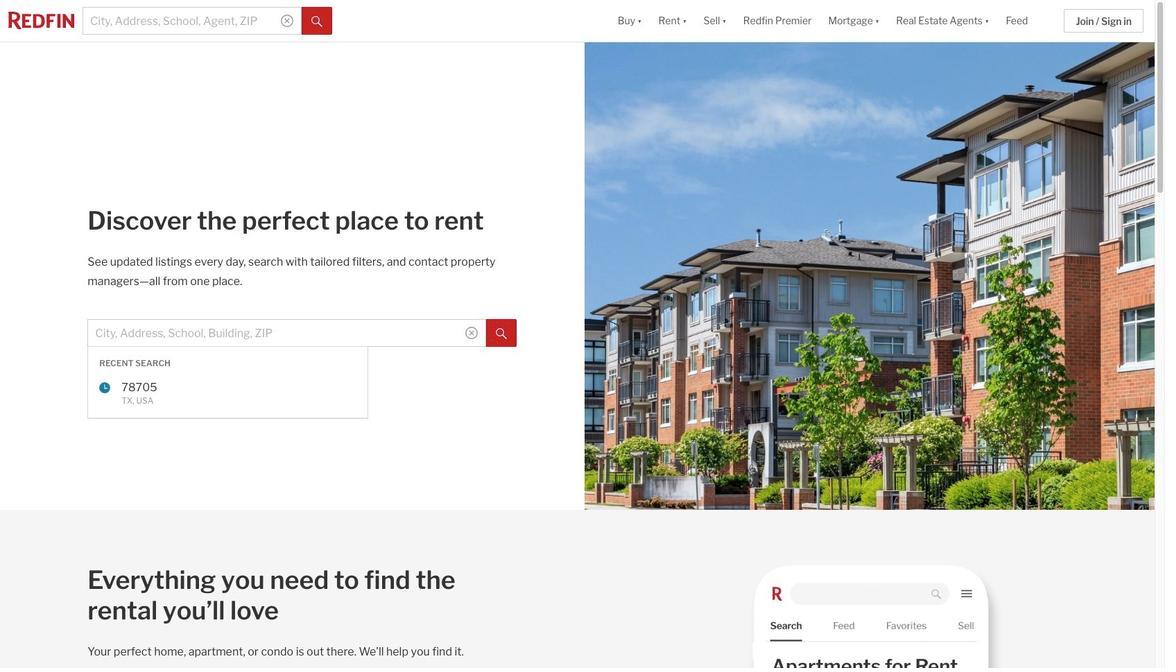 Task type: locate. For each thing, give the bounding box(es) containing it.
1 horizontal spatial search input image
[[466, 327, 478, 339]]

submit search image
[[312, 16, 323, 27]]

1 vertical spatial search input image
[[466, 327, 478, 339]]

City, Address, School, Building, ZIP search field
[[88, 319, 486, 347]]

search input image for city, address, school, building, zip search box
[[466, 327, 478, 339]]

submit search image
[[496, 328, 507, 339]]

0 horizontal spatial search input image
[[281, 15, 294, 27]]

image of phone on redfin app searching for apartments for rent image
[[585, 510, 1155, 668]]

search input image left submit search icon
[[466, 327, 478, 339]]

0 vertical spatial search input image
[[281, 15, 294, 27]]

search input image
[[281, 15, 294, 27], [466, 327, 478, 339]]

an apartment complex on a bright sunny day image
[[585, 42, 1155, 510]]

search input image left submit search image
[[281, 15, 294, 27]]



Task type: vqa. For each thing, say whether or not it's contained in the screenshot.
'sprawling'
no



Task type: describe. For each thing, give the bounding box(es) containing it.
search input image for city, address, school, agent, zip search field
[[281, 15, 294, 27]]

City, Address, School, Agent, ZIP search field
[[83, 7, 302, 35]]



